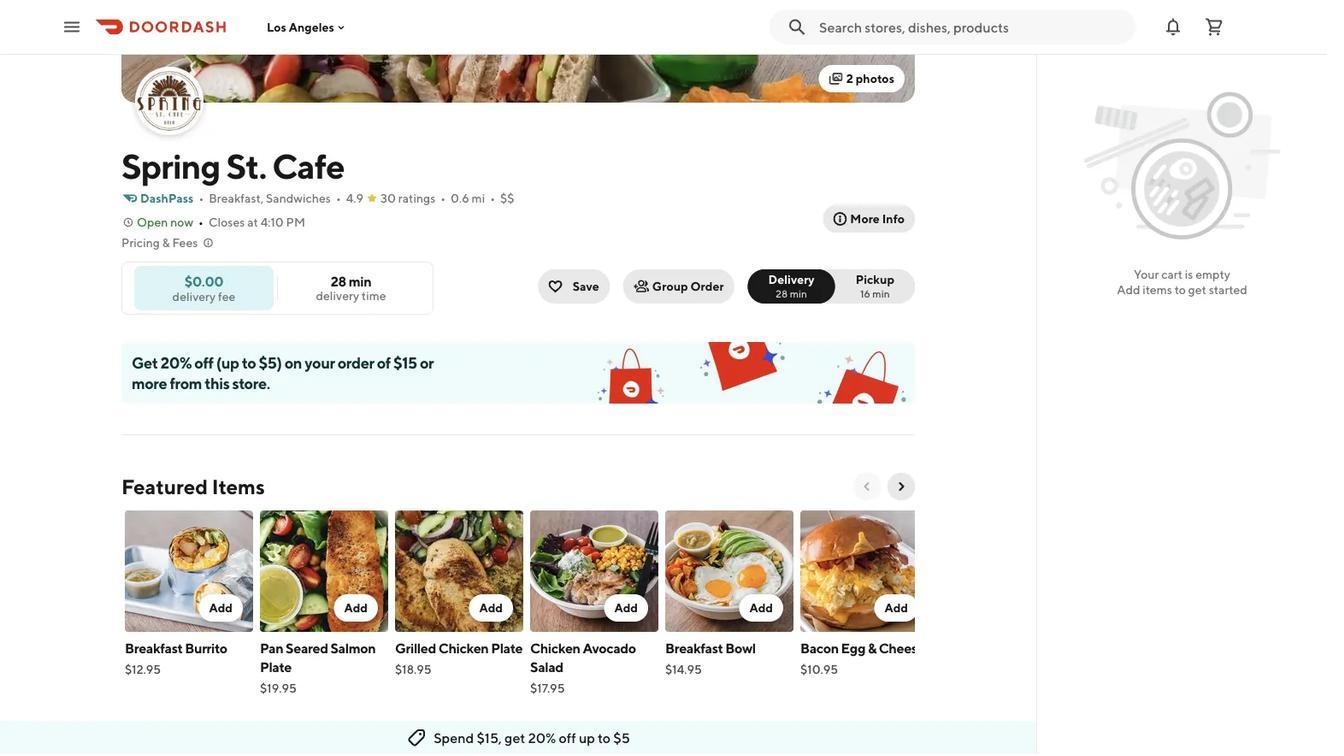Task type: describe. For each thing, give the bounding box(es) containing it.
plate inside 'grilled chicken plate $18.95'
[[491, 640, 523, 657]]

add button for bowl
[[740, 595, 784, 622]]

cafe
[[272, 145, 345, 186]]

notification bell image
[[1164, 17, 1184, 37]]

• left 4.9
[[336, 191, 341, 205]]

20% inside get 20% off (up to $5) on your order of $15 or more from this store.
[[161, 353, 192, 372]]

$5
[[614, 730, 630, 747]]

seared
[[286, 640, 328, 657]]

bacon
[[801, 640, 839, 657]]

add for pan seared salmon plate
[[344, 601, 368, 615]]

add button for seared
[[334, 595, 378, 622]]

pricing
[[121, 236, 160, 250]]

store.
[[232, 374, 270, 392]]

breakfast bowl $14.95
[[666, 640, 756, 677]]

mi
[[472, 191, 485, 205]]

bacon egg & cheese image
[[801, 511, 929, 632]]

$14.95
[[666, 663, 702, 677]]

get
[[132, 353, 158, 372]]

30
[[381, 191, 396, 205]]

featured
[[121, 474, 208, 499]]

salmon
[[331, 640, 376, 657]]

dashpass •
[[140, 191, 204, 205]]

add for breakfast bowl
[[750, 601, 773, 615]]

pickup
[[856, 273, 895, 287]]

get inside your cart is empty add items to get started
[[1189, 283, 1207, 297]]

grilled
[[395, 640, 436, 657]]

fee
[[218, 289, 236, 303]]

chicken inside chicken avocado salad $17.95
[[530, 640, 581, 657]]

2 photos button
[[819, 65, 905, 92]]

open now
[[137, 215, 193, 229]]

next image
[[895, 747, 909, 755]]

add button for burrito
[[199, 595, 243, 622]]

on
[[285, 353, 302, 372]]

spend $15, get 20% off up to $5
[[434, 730, 630, 747]]

grilled chicken plate image
[[395, 511, 524, 632]]

pricing & fees
[[121, 236, 198, 250]]

your cart is empty add items to get started
[[1118, 267, 1248, 297]]

photos
[[856, 71, 895, 86]]

previous button of carousel image
[[861, 480, 874, 494]]

empty
[[1196, 267, 1231, 281]]

items
[[212, 474, 265, 499]]

4.9
[[346, 191, 364, 205]]

1 vertical spatial 20%
[[528, 730, 556, 747]]

order
[[338, 353, 374, 372]]

open
[[137, 215, 168, 229]]

plate inside pan seared salmon plate $19.95
[[260, 659, 292, 675]]

pickup 16 min
[[856, 273, 895, 299]]

is
[[1186, 267, 1194, 281]]

time
[[362, 289, 386, 303]]

closes
[[209, 215, 245, 229]]

los angeles button
[[267, 20, 348, 34]]

pm
[[286, 215, 305, 229]]

$$
[[501, 191, 515, 205]]

1 vertical spatial off
[[559, 730, 576, 747]]

pan seared salmon plate image
[[260, 511, 388, 632]]

breakfast,
[[209, 191, 264, 205]]

st.
[[226, 145, 266, 186]]

dashpass
[[140, 191, 194, 205]]

group order button
[[624, 270, 735, 304]]

angeles
[[289, 20, 334, 34]]

delivery 28 min
[[769, 273, 815, 299]]

2
[[847, 71, 854, 86]]

off inside get 20% off (up to $5) on your order of $15 or more from this store.
[[194, 353, 214, 372]]

& inside pricing & fees button
[[162, 236, 170, 250]]

0.6
[[451, 191, 470, 205]]

chicken avocado salad $17.95
[[530, 640, 636, 696]]

breakfast for breakfast burrito
[[125, 640, 183, 657]]

add for grilled chicken plate
[[479, 601, 503, 615]]

1 vertical spatial get
[[505, 730, 526, 747]]

0 items, open order cart image
[[1205, 17, 1225, 37]]

to for your
[[1175, 283, 1187, 297]]

up
[[579, 730, 595, 747]]

30 ratings •
[[381, 191, 446, 205]]

chicken inside 'grilled chicken plate $18.95'
[[439, 640, 489, 657]]

cart
[[1162, 267, 1183, 281]]

avocado
[[583, 640, 636, 657]]

cheese
[[879, 640, 925, 657]]

add button for chicken
[[469, 595, 513, 622]]

16
[[861, 287, 871, 299]]

more
[[851, 212, 880, 226]]

28 inside the delivery 28 min
[[776, 287, 788, 299]]

• left 0.6
[[441, 191, 446, 205]]

pan seared salmon plate $19.95
[[260, 640, 376, 696]]

$0.00 delivery fee
[[172, 273, 236, 303]]

• right now
[[199, 215, 204, 229]]

order
[[691, 279, 724, 293]]

fees
[[172, 236, 198, 250]]



Task type: vqa. For each thing, say whether or not it's contained in the screenshot.
Full Menu 7:00 am - 12:25 am
no



Task type: locate. For each thing, give the bounding box(es) containing it.
2 horizontal spatial min
[[873, 287, 890, 299]]

1 horizontal spatial to
[[598, 730, 611, 747]]

to inside your cart is empty add items to get started
[[1175, 283, 1187, 297]]

chicken right grilled
[[439, 640, 489, 657]]

0 vertical spatial to
[[1175, 283, 1187, 297]]

delivery left fee
[[172, 289, 216, 303]]

min inside the delivery 28 min
[[790, 287, 808, 299]]

add up 'grilled chicken plate $18.95'
[[479, 601, 503, 615]]

breakfast up $12.95
[[125, 640, 183, 657]]

open menu image
[[62, 17, 82, 37]]

4 add button from the left
[[604, 595, 649, 622]]

min inside 'pickup 16 min'
[[873, 287, 890, 299]]

next button of carousel image
[[895, 480, 909, 494]]

from
[[170, 374, 202, 392]]

min for pickup
[[873, 287, 890, 299]]

get down 'is'
[[1189, 283, 1207, 297]]

min
[[349, 273, 372, 290], [790, 287, 808, 299], [873, 287, 890, 299]]

& right egg
[[868, 640, 877, 657]]

1 horizontal spatial chicken
[[530, 640, 581, 657]]

now
[[170, 215, 193, 229]]

0 horizontal spatial breakfast
[[125, 640, 183, 657]]

add for breakfast burrito
[[209, 601, 233, 615]]

your
[[1135, 267, 1160, 281]]

1 horizontal spatial &
[[868, 640, 877, 657]]

min up order
[[349, 273, 372, 290]]

$12.95
[[125, 663, 161, 677]]

order methods option group
[[748, 270, 915, 304]]

Store search: begin typing to search for stores available on DoorDash text field
[[820, 18, 1126, 36]]

0 horizontal spatial off
[[194, 353, 214, 372]]

1 horizontal spatial 28
[[776, 287, 788, 299]]

spring st. cafe
[[121, 145, 345, 186]]

featured items heading
[[121, 473, 265, 501]]

reviews
[[121, 726, 191, 749]]

1 horizontal spatial plate
[[491, 640, 523, 657]]

min for delivery
[[790, 287, 808, 299]]

0 horizontal spatial 20%
[[161, 353, 192, 372]]

spring
[[121, 145, 220, 186]]

breakfast inside breakfast bowl $14.95
[[666, 640, 723, 657]]

add inside your cart is empty add items to get started
[[1118, 283, 1141, 297]]

bacon egg & cheese $10.95
[[801, 640, 925, 677]]

save button
[[539, 270, 610, 304]]

28 min delivery time
[[316, 273, 386, 303]]

more info
[[851, 212, 905, 226]]

add button up cheese
[[875, 595, 919, 622]]

28 inside 28 min delivery time
[[331, 273, 346, 290]]

5 add button from the left
[[740, 595, 784, 622]]

pricing & fees button
[[121, 234, 215, 252]]

add
[[1118, 283, 1141, 297], [209, 601, 233, 615], [344, 601, 368, 615], [479, 601, 503, 615], [615, 601, 638, 615], [750, 601, 773, 615], [885, 601, 909, 615]]

chicken up salad
[[530, 640, 581, 657]]

or
[[420, 353, 434, 372]]

add up salmon
[[344, 601, 368, 615]]

to up store.
[[242, 353, 256, 372]]

get right $15,
[[505, 730, 526, 747]]

featured items
[[121, 474, 265, 499]]

plate left chicken avocado salad $17.95
[[491, 640, 523, 657]]

to right "up"
[[598, 730, 611, 747]]

1 horizontal spatial 20%
[[528, 730, 556, 747]]

started
[[1210, 283, 1248, 297]]

$0.00
[[185, 273, 223, 289]]

2 horizontal spatial to
[[1175, 283, 1187, 297]]

2 breakfast from the left
[[666, 640, 723, 657]]

get 20% off (up to $5) on your order of $15 or more from this store.
[[132, 353, 434, 392]]

0 horizontal spatial to
[[242, 353, 256, 372]]

of
[[377, 353, 391, 372]]

0 horizontal spatial plate
[[260, 659, 292, 675]]

1 horizontal spatial get
[[1189, 283, 1207, 297]]

sandwiches
[[266, 191, 331, 205]]

delivery
[[316, 289, 359, 303], [172, 289, 216, 303]]

2 add button from the left
[[334, 595, 378, 622]]

3 add button from the left
[[469, 595, 513, 622]]

group order
[[653, 279, 724, 293]]

add button up salmon
[[334, 595, 378, 622]]

add up avocado on the bottom left of page
[[615, 601, 638, 615]]

2 chicken from the left
[[530, 640, 581, 657]]

min down "delivery" at right
[[790, 287, 808, 299]]

this
[[205, 374, 230, 392]]

add button up 'grilled chicken plate $18.95'
[[469, 595, 513, 622]]

delivery inside 28 min delivery time
[[316, 289, 359, 303]]

$5)
[[259, 353, 282, 372]]

• right mi
[[490, 191, 495, 205]]

1 horizontal spatial delivery
[[316, 289, 359, 303]]

spend
[[434, 730, 474, 747]]

bowl
[[726, 640, 756, 657]]

1 vertical spatial to
[[242, 353, 256, 372]]

more
[[132, 374, 167, 392]]

off left "up"
[[559, 730, 576, 747]]

salad
[[530, 659, 564, 675]]

info
[[883, 212, 905, 226]]

save
[[573, 279, 600, 293]]

0 horizontal spatial chicken
[[439, 640, 489, 657]]

1 horizontal spatial breakfast
[[666, 640, 723, 657]]

grilled chicken plate $18.95
[[395, 640, 523, 677]]

group
[[653, 279, 688, 293]]

off
[[194, 353, 214, 372], [559, 730, 576, 747]]

spring st. cafe image
[[137, 68, 202, 133]]

breakfast bowl image
[[666, 511, 794, 632]]

1 chicken from the left
[[439, 640, 489, 657]]

1 breakfast from the left
[[125, 640, 183, 657]]

breakfast up $14.95
[[666, 640, 723, 657]]

28 left time at left top
[[331, 273, 346, 290]]

4:10
[[261, 215, 284, 229]]

breakfast for breakfast bowl
[[666, 640, 723, 657]]

1 vertical spatial plate
[[260, 659, 292, 675]]

6 add button from the left
[[875, 595, 919, 622]]

• right dashpass
[[199, 191, 204, 205]]

add button up burrito
[[199, 595, 243, 622]]

add button up bowl at right bottom
[[740, 595, 784, 622]]

your
[[305, 353, 335, 372]]

egg
[[842, 640, 866, 657]]

1 add button from the left
[[199, 595, 243, 622]]

items
[[1143, 283, 1173, 297]]

reviews link
[[121, 726, 191, 749]]

chicken avocado salad image
[[530, 511, 659, 632]]

add up burrito
[[209, 601, 233, 615]]

delivery
[[769, 273, 815, 287]]

2 photos
[[847, 71, 895, 86]]

add button for avocado
[[604, 595, 649, 622]]

& inside bacon egg & cheese $10.95
[[868, 640, 877, 657]]

los
[[267, 20, 287, 34]]

$19.95
[[260, 681, 297, 696]]

&
[[162, 236, 170, 250], [868, 640, 877, 657]]

to down cart
[[1175, 283, 1187, 297]]

$15,
[[477, 730, 502, 747]]

breakfast burrito image
[[125, 511, 253, 632]]

0 vertical spatial 20%
[[161, 353, 192, 372]]

to
[[1175, 283, 1187, 297], [242, 353, 256, 372], [598, 730, 611, 747]]

more info button
[[823, 205, 915, 233]]

add button up avocado on the bottom left of page
[[604, 595, 649, 622]]

los angeles
[[267, 20, 334, 34]]

0 vertical spatial &
[[162, 236, 170, 250]]

off left the (up
[[194, 353, 214, 372]]

0 vertical spatial plate
[[491, 640, 523, 657]]

at
[[247, 215, 258, 229]]

0 vertical spatial off
[[194, 353, 214, 372]]

$17.95
[[530, 681, 565, 696]]

0 vertical spatial get
[[1189, 283, 1207, 297]]

0 horizontal spatial 28
[[331, 273, 346, 290]]

add for chicken avocado salad
[[615, 601, 638, 615]]

1 vertical spatial &
[[868, 640, 877, 657]]

$18.95
[[395, 663, 432, 677]]

28
[[331, 273, 346, 290], [776, 287, 788, 299]]

0 horizontal spatial min
[[349, 273, 372, 290]]

delivery left time at left top
[[316, 289, 359, 303]]

add up cheese
[[885, 601, 909, 615]]

0 horizontal spatial delivery
[[172, 289, 216, 303]]

pan
[[260, 640, 283, 657]]

None radio
[[748, 270, 836, 304], [825, 270, 915, 304], [748, 270, 836, 304], [825, 270, 915, 304]]

add down your
[[1118, 283, 1141, 297]]

breakfast inside breakfast burrito $12.95
[[125, 640, 183, 657]]

breakfast
[[125, 640, 183, 657], [666, 640, 723, 657]]

28 down "delivery" at right
[[776, 287, 788, 299]]

20% up from
[[161, 353, 192, 372]]

to inside get 20% off (up to $5) on your order of $15 or more from this store.
[[242, 353, 256, 372]]

min down pickup
[[873, 287, 890, 299]]

previous image
[[861, 747, 874, 755]]

0 horizontal spatial get
[[505, 730, 526, 747]]

0.6 mi • $$
[[451, 191, 515, 205]]

burrito
[[185, 640, 227, 657]]

2 vertical spatial to
[[598, 730, 611, 747]]

20% left "up"
[[528, 730, 556, 747]]

breakfast burrito $12.95
[[125, 640, 227, 677]]

• closes at 4:10 pm
[[199, 215, 305, 229]]

$15
[[394, 353, 417, 372]]

$10.95
[[801, 663, 839, 677]]

add up bowl at right bottom
[[750, 601, 773, 615]]

plate down pan on the left
[[260, 659, 292, 675]]

to for spend
[[598, 730, 611, 747]]

plate
[[491, 640, 523, 657], [260, 659, 292, 675]]

ratings
[[399, 191, 436, 205]]

0 horizontal spatial &
[[162, 236, 170, 250]]

add button for egg
[[875, 595, 919, 622]]

add for bacon egg & cheese
[[885, 601, 909, 615]]

1 horizontal spatial min
[[790, 287, 808, 299]]

breakfast, sandwiches
[[209, 191, 331, 205]]

& left the 'fees' on the top
[[162, 236, 170, 250]]

min inside 28 min delivery time
[[349, 273, 372, 290]]

1 horizontal spatial off
[[559, 730, 576, 747]]

(up
[[216, 353, 239, 372]]

delivery inside $0.00 delivery fee
[[172, 289, 216, 303]]



